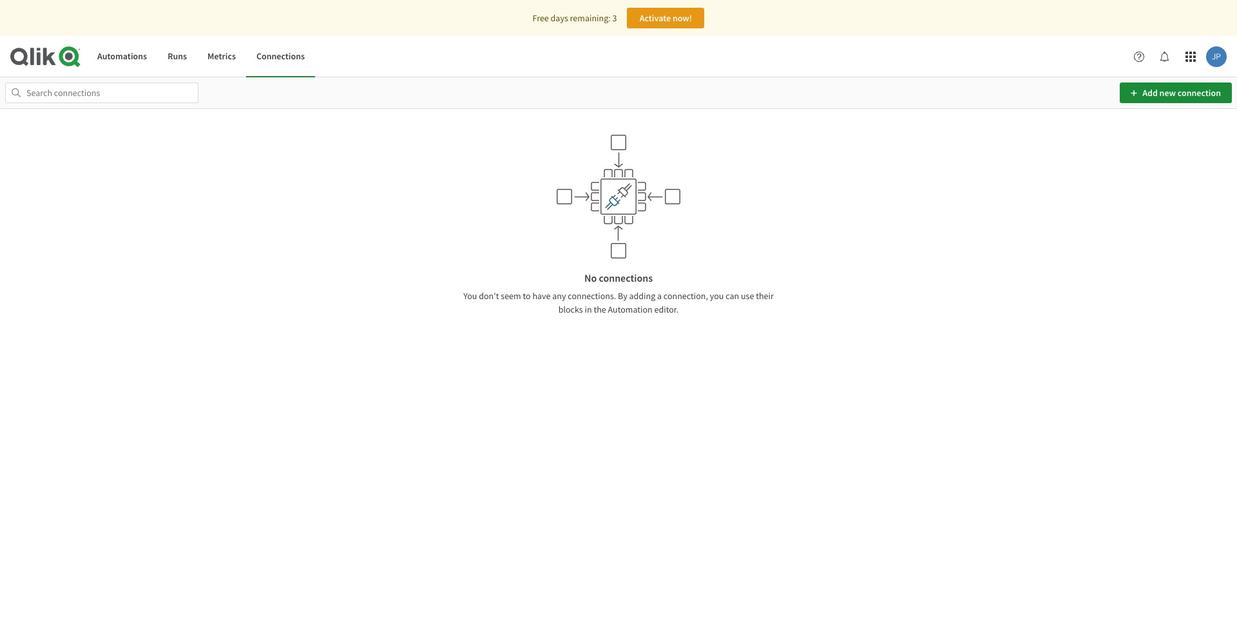 Task type: describe. For each thing, give the bounding box(es) containing it.
no
[[585, 271, 597, 284]]

metrics button
[[197, 36, 246, 77]]

james peterson image
[[1207, 46, 1228, 67]]

in
[[585, 303, 592, 315]]

add
[[1143, 87, 1158, 99]]

plus image
[[1132, 90, 1138, 97]]

activate now! link
[[628, 8, 705, 28]]

by
[[618, 290, 628, 301]]

blocks
[[559, 303, 583, 315]]

connections button
[[246, 36, 315, 77]]

seem
[[501, 290, 521, 301]]

Search connections search field
[[5, 83, 199, 103]]

connections.
[[568, 290, 617, 301]]

connection,
[[664, 290, 709, 301]]

days
[[551, 12, 569, 24]]

no connections you don't seem to have any connections. by adding a connection, you can use their blocks in the automation editor.
[[464, 271, 774, 315]]

remaining:
[[570, 12, 611, 24]]

editor.
[[655, 303, 679, 315]]

adding
[[630, 290, 656, 301]]

activate now!
[[640, 12, 693, 24]]

runs button
[[157, 36, 197, 77]]

add new connection button
[[1121, 83, 1233, 103]]

you
[[464, 290, 477, 301]]

activate
[[640, 12, 671, 24]]

free
[[533, 12, 549, 24]]

automations
[[97, 50, 147, 62]]



Task type: locate. For each thing, give the bounding box(es) containing it.
you
[[710, 290, 724, 301]]

now!
[[673, 12, 693, 24]]

runs
[[168, 50, 187, 62]]

have
[[533, 290, 551, 301]]

tab list containing automations
[[87, 36, 315, 77]]

connections
[[257, 50, 305, 62]]

can
[[726, 290, 740, 301]]

use
[[741, 290, 755, 301]]

3
[[613, 12, 617, 24]]

new
[[1160, 87, 1177, 99]]

their
[[756, 290, 774, 301]]

automation
[[608, 303, 653, 315]]

automations button
[[87, 36, 157, 77]]

connections
[[599, 271, 653, 284]]

any
[[553, 290, 566, 301]]

tab list
[[87, 36, 315, 77]]

don't
[[479, 290, 499, 301]]

the
[[594, 303, 607, 315]]

free days remaining: 3
[[533, 12, 617, 24]]

add new connection
[[1141, 87, 1222, 99]]

connection
[[1178, 87, 1222, 99]]

metrics
[[208, 50, 236, 62]]

to
[[523, 290, 531, 301]]

a
[[658, 290, 662, 301]]



Task type: vqa. For each thing, say whether or not it's contained in the screenshot.
Plus image
yes



